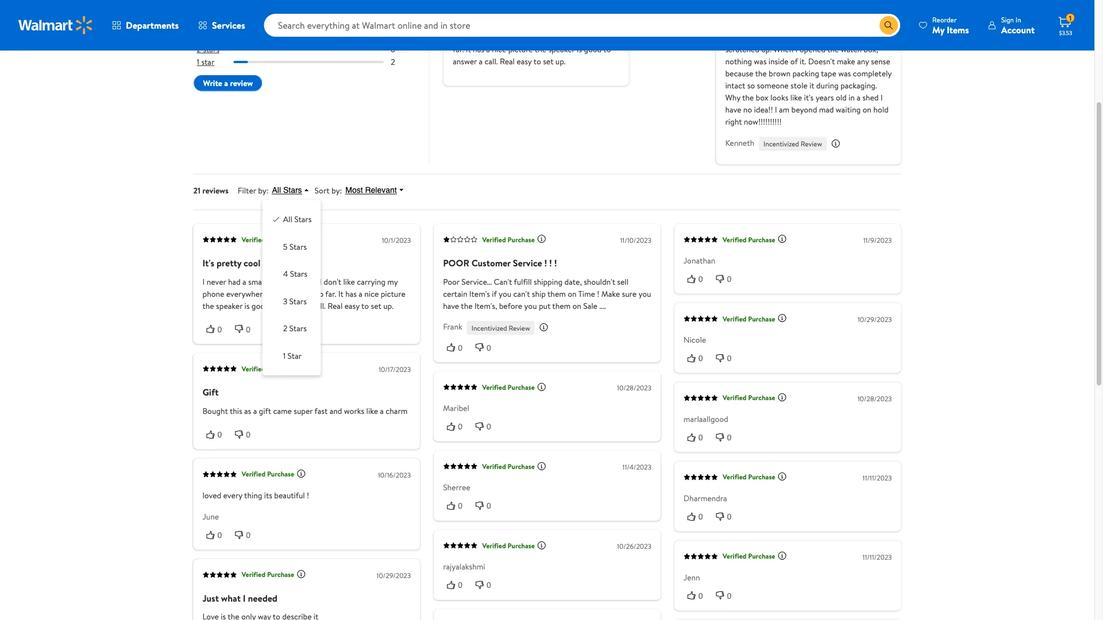 Task type: describe. For each thing, give the bounding box(es) containing it.
before
[[499, 301, 523, 312]]

purchase for jenn
[[749, 552, 776, 562]]

stars for 3 stars
[[203, 31, 220, 42]]

stars down 4 stars
[[290, 296, 307, 308]]

no
[[744, 104, 753, 115]]

incentivized for kenneth
[[764, 139, 800, 149]]

stars right all stars radio
[[294, 214, 312, 226]]

it's for it's pretty cool i never had a smart watch before. i don't like carrying my phone everywhere. i really like it so far. it has a nice picture the speaker is good to answer a call. real easy to set up.
[[453, 3, 465, 15]]

had inside it's pretty cool i never had a smart watch before. i don't like carrying my phone everywhere. i really like it so far. it has a nice picture the speaker is good to answer a call. real easy to set up.
[[479, 20, 491, 31]]

stars for 4 stars
[[204, 18, 220, 30]]

time
[[579, 288, 596, 300]]

brown
[[769, 68, 791, 79]]

wasn't
[[764, 32, 786, 43]]

all inside all stars popup button
[[272, 186, 281, 195]]

bought
[[203, 406, 228, 417]]

picture inside it's pretty cool i never had a smart watch before. i don't like carrying my phone everywhere. i really like it so far. it has a nice picture the speaker is good to answer a call. real easy to set up.
[[509, 44, 533, 55]]

0 horizontal spatial box
[[756, 92, 769, 103]]

far. inside i never had a smart watch before. i don't like carrying my phone everywhere. i really like it so far. it has a nice picture the speaker is good to answer a call. real easy to set up.
[[326, 288, 337, 300]]

don't inside it's pretty cool i never had a smart watch before. i don't like carrying my phone everywhere. i really like it so far. it has a nice picture the speaker is good to answer a call. real easy to set up.
[[574, 20, 592, 31]]

all stars button
[[269, 185, 315, 196]]

write a review link
[[193, 75, 263, 92]]

good inside i never had a smart watch before. i don't like carrying my phone everywhere. i really like it so far. it has a nice picture the speaker is good to answer a call. real easy to set up.
[[252, 301, 270, 312]]

10/28/2023 for maribel
[[617, 384, 652, 394]]

the up no
[[743, 92, 754, 103]]

easy inside i never had a smart watch before. i don't like carrying my phone everywhere. i really like it so far. it has a nice picture the speaker is good to answer a call. real easy to set up.
[[345, 301, 360, 312]]

2 stars
[[197, 44, 220, 55]]

date,
[[565, 276, 582, 288]]

is inside it's pretty cool i never had a smart watch before. i don't like carrying my phone everywhere. i really like it so far. it has a nice picture the speaker is good to answer a call. real easy to set up.
[[577, 44, 582, 55]]

10/1/2023
[[382, 236, 411, 246]]

poor service...   can't fulfill shipping date, shouldn't sell certain item's if you can't ship them on time !   make sure you have the item's, before you put them on sale ....
[[443, 276, 652, 312]]

verified purchase information image for nicole
[[778, 314, 787, 323]]

when
[[774, 44, 794, 55]]

verified purchase information image for dharmendra
[[778, 473, 787, 482]]

mad
[[820, 104, 835, 115]]

never inside it's pretty cool i never had a smart watch before. i don't like carrying my phone everywhere. i really like it so far. it has a nice picture the speaker is good to answer a call. real easy to set up.
[[457, 20, 477, 31]]

packing
[[793, 68, 820, 79]]

has inside it's pretty cool i never had a smart watch before. i don't like carrying my phone everywhere. i really like it so far. it has a nice picture the speaker is good to answer a call. real easy to set up.
[[473, 44, 485, 55]]

it inside empty box i opened the walmart box and instantly knew something wasn't right. the box was filthy and scratched up. when i opened the watch box, nothing was inside of it. doesn't make any sense because the brown packing tape was completely intact so someone stole it during packaging. why the box looks like it's years old in a shed i have no idea!! i am beyond mad waiting on hold right now!!!!!!!!!!
[[810, 80, 815, 91]]

my inside i never had a smart watch before. i don't like carrying my phone everywhere. i really like it so far. it has a nice picture the speaker is good to answer a call. real easy to set up.
[[388, 276, 398, 288]]

it's pretty cool
[[203, 257, 261, 270]]

2 for 2
[[391, 57, 395, 68]]

sign in account
[[1002, 15, 1035, 36]]

thing
[[244, 491, 262, 502]]

All Stars radio
[[272, 214, 281, 224]]

why
[[726, 92, 741, 103]]

picture inside i never had a smart watch before. i don't like carrying my phone everywhere. i really like it so far. it has a nice picture the speaker is good to answer a call. real easy to set up.
[[381, 288, 406, 300]]

incentivized review for frank
[[472, 324, 530, 333]]

watch inside empty box i opened the walmart box and instantly knew something wasn't right. the box was filthy and scratched up. when i opened the watch box, nothing was inside of it. doesn't make any sense because the brown packing tape was completely intact so someone stole it during packaging. why the box looks like it's years old in a shed i have no idea!! i am beyond mad waiting on hold right now!!!!!!!!!!
[[842, 44, 862, 55]]

sense
[[872, 56, 891, 67]]

star
[[288, 351, 302, 362]]

gift
[[259, 406, 271, 417]]

purchase for dharmendra
[[749, 473, 776, 483]]

my
[[933, 23, 945, 36]]

filter
[[238, 185, 256, 196]]

nice inside i never had a smart watch before. i don't like carrying my phone everywhere. i really like it so far. it has a nice picture the speaker is good to answer a call. real easy to set up.
[[365, 288, 379, 300]]

nicole
[[684, 335, 707, 346]]

stole
[[791, 80, 808, 91]]

item's,
[[475, 301, 498, 312]]

4 for 4 stars
[[283, 269, 288, 280]]

11/4/2023
[[623, 463, 652, 473]]

sure
[[622, 288, 637, 300]]

smart inside it's pretty cool i never had a smart watch before. i don't like carrying my phone everywhere. i really like it so far. it has a nice picture the speaker is good to answer a call. real easy to set up.
[[499, 20, 519, 31]]

something
[[726, 32, 762, 43]]

maribel
[[443, 403, 470, 415]]

a inside empty box i opened the walmart box and instantly knew something wasn't right. the box was filthy and scratched up. when i opened the watch box, nothing was inside of it. doesn't make any sense because the brown packing tape was completely intact so someone stole it during packaging. why the box looks like it's years old in a shed i have no idea!! i am beyond mad waiting on hold right now!!!!!!!!!!
[[857, 92, 861, 103]]

verified purchase information image for maribel
[[537, 383, 547, 392]]

pretty for it's pretty cool
[[217, 257, 242, 270]]

any
[[858, 56, 870, 67]]

1 vertical spatial and
[[871, 32, 884, 43]]

verified purchase for marlaallgood
[[723, 394, 776, 403]]

poor customer service ! ! !
[[443, 257, 557, 270]]

incentivized review information image
[[832, 139, 841, 148]]

1 star
[[197, 57, 215, 68]]

21
[[193, 185, 201, 196]]

its
[[264, 491, 272, 502]]

watch inside i never had a smart watch before. i don't like carrying my phone everywhere. i really like it so far. it has a nice picture the speaker is good to answer a call. real easy to set up.
[[270, 276, 291, 288]]

phone inside it's pretty cool i never had a smart watch before. i don't like carrying my phone everywhere. i really like it so far. it has a nice picture the speaker is good to answer a call. real easy to set up.
[[496, 32, 518, 43]]

sale
[[584, 301, 598, 312]]

it inside i never had a smart watch before. i don't like carrying my phone everywhere. i really like it so far. it has a nice picture the speaker is good to answer a call. real easy to set up.
[[309, 288, 314, 300]]

never inside i never had a smart watch before. i don't like carrying my phone everywhere. i really like it so far. it has a nice picture the speaker is good to answer a call. real easy to set up.
[[207, 276, 226, 288]]

loved every thing its beautiful !
[[203, 491, 309, 502]]

set inside i never had a smart watch before. i don't like carrying my phone everywhere. i really like it so far. it has a nice picture the speaker is good to answer a call. real easy to set up.
[[371, 301, 382, 312]]

option group containing all stars
[[272, 210, 312, 367]]

purchase for rajyalakshmi
[[508, 542, 535, 551]]

beyond
[[792, 104, 818, 115]]

purchase for sherree
[[508, 462, 535, 472]]

service...
[[462, 276, 492, 288]]

verified for jonathan
[[723, 235, 747, 245]]

can't
[[514, 288, 530, 300]]

instantly
[[832, 20, 861, 31]]

make
[[602, 288, 620, 300]]

this
[[230, 406, 242, 417]]

the inside it's pretty cool i never had a smart watch before. i don't like carrying my phone everywhere. i really like it so far. it has a nice picture the speaker is good to answer a call. real easy to set up.
[[535, 44, 547, 55]]

kenneth
[[726, 137, 755, 148]]

1 horizontal spatial opened
[[800, 44, 826, 55]]

gift
[[203, 387, 219, 399]]

2 vertical spatial and
[[330, 406, 342, 417]]

knew
[[863, 20, 881, 31]]

star
[[201, 57, 215, 68]]

packaging.
[[841, 80, 878, 91]]

ship
[[532, 288, 546, 300]]

5
[[283, 242, 288, 253]]

box,
[[864, 44, 879, 55]]

1 vertical spatial on
[[568, 288, 577, 300]]

so inside empty box i opened the walmart box and instantly knew something wasn't right. the box was filthy and scratched up. when i opened the watch box, nothing was inside of it. doesn't make any sense because the brown packing tape was completely intact so someone stole it during packaging. why the box looks like it's years old in a shed i have no idea!! i am beyond mad waiting on hold right now!!!!!!!!!!
[[748, 80, 756, 91]]

verified purchase for rajyalakshmi
[[482, 542, 535, 551]]

set inside it's pretty cool i never had a smart watch before. i don't like carrying my phone everywhere. i really like it so far. it has a nice picture the speaker is good to answer a call. real easy to set up.
[[543, 56, 554, 67]]

cool for it's pretty cool i never had a smart watch before. i don't like carrying my phone everywhere. i really like it so far. it has a nice picture the speaker is good to answer a call. real easy to set up.
[[494, 3, 511, 15]]

5 stars
[[283, 242, 307, 253]]

shouldn't
[[584, 276, 616, 288]]

the inside poor service...   can't fulfill shipping date, shouldn't sell certain item's if you can't ship them on time !   make sure you have the item's, before you put them on sale ....
[[461, 301, 473, 312]]

review for kenneth
[[801, 139, 823, 149]]

relevant
[[365, 186, 397, 195]]

marlaallgood
[[684, 414, 729, 425]]

services
[[212, 19, 245, 32]]

2 vertical spatial was
[[839, 68, 852, 79]]

items
[[947, 23, 970, 36]]

hold
[[874, 104, 889, 115]]

incentivized for frank
[[472, 324, 507, 333]]

verified for dharmendra
[[723, 473, 747, 483]]

box
[[754, 3, 769, 15]]

10/26/2023
[[618, 542, 652, 552]]

like inside empty box i opened the walmart box and instantly knew something wasn't right. the box was filthy and scratched up. when i opened the watch box, nothing was inside of it. doesn't make any sense because the brown packing tape was completely intact so someone stole it during packaging. why the box looks like it's years old in a shed i have no idea!! i am beyond mad waiting on hold right now!!!!!!!!!!
[[791, 92, 803, 103]]

verified purchase information image for rajyalakshmi
[[537, 542, 547, 551]]

1 for 1 star
[[197, 57, 200, 68]]

as
[[244, 406, 251, 417]]

rajyalakshmi
[[443, 562, 486, 573]]

because
[[726, 68, 754, 79]]

progress bar for 4 stars
[[234, 23, 384, 25]]

completely
[[854, 68, 892, 79]]

purchase for marlaallgood
[[749, 394, 776, 403]]

4 stars
[[283, 269, 308, 280]]

the down box on the top of page
[[758, 20, 769, 31]]

2 vertical spatial on
[[573, 301, 582, 312]]

review for frank
[[509, 324, 530, 333]]

someone
[[757, 80, 789, 91]]

just what i needed
[[203, 593, 278, 605]]

verified for nicole
[[723, 314, 747, 324]]

fulfill
[[514, 276, 532, 288]]

empty
[[726, 3, 752, 15]]

departments button
[[102, 11, 189, 39]]

watch inside it's pretty cool i never had a smart watch before. i don't like carrying my phone everywhere. i really like it so far. it has a nice picture the speaker is good to answer a call. real easy to set up.
[[521, 20, 542, 31]]

don't inside i never had a smart watch before. i don't like carrying my phone everywhere. i really like it so far. it has a nice picture the speaker is good to answer a call. real easy to set up.
[[324, 276, 342, 288]]

came
[[273, 406, 292, 417]]

1 vertical spatial all
[[283, 214, 293, 226]]

verified for rajyalakshmi
[[482, 542, 506, 551]]

certain
[[443, 288, 468, 300]]

tape
[[822, 68, 837, 79]]

it inside it's pretty cool i never had a smart watch before. i don't like carrying my phone everywhere. i really like it so far. it has a nice picture the speaker is good to answer a call. real easy to set up.
[[602, 32, 607, 43]]

most
[[346, 186, 363, 195]]

walmart image
[[18, 16, 93, 34]]

3 stars
[[197, 31, 220, 42]]

in
[[849, 92, 855, 103]]

most relevant button
[[342, 185, 410, 196]]

works
[[344, 406, 365, 417]]

10/28/2023 for marlaallgood
[[858, 394, 893, 404]]

before. inside it's pretty cool i never had a smart watch before. i don't like carrying my phone everywhere. i really like it so far. it has a nice picture the speaker is good to answer a call. real easy to set up.
[[543, 20, 568, 31]]

2 horizontal spatial you
[[639, 288, 652, 300]]

what
[[221, 593, 241, 605]]

0 vertical spatial was
[[837, 32, 850, 43]]

0 horizontal spatial opened
[[730, 20, 756, 31]]

2 horizontal spatial box
[[822, 32, 835, 43]]

cool for it's pretty cool
[[244, 257, 261, 270]]

1 for 1
[[1070, 13, 1072, 23]]

verified for loved every thing its beautiful !
[[242, 470, 266, 480]]

0 horizontal spatial you
[[499, 288, 512, 300]]

loved
[[203, 491, 221, 502]]

purchase for jonathan
[[749, 235, 776, 245]]

verified for jenn
[[723, 552, 747, 562]]

reviews
[[203, 185, 229, 196]]

the up doesn't
[[828, 44, 840, 55]]

frank
[[443, 322, 463, 333]]

sherree
[[443, 483, 471, 494]]

by: for sort by:
[[332, 185, 342, 196]]

good inside it's pretty cool i never had a smart watch before. i don't like carrying my phone everywhere. i really like it so far. it has a nice picture the speaker is good to answer a call. real easy to set up.
[[584, 44, 602, 55]]

1 horizontal spatial you
[[525, 301, 537, 312]]

charm
[[386, 406, 408, 417]]

1 star
[[283, 351, 302, 362]]

speaker inside i never had a smart watch before. i don't like carrying my phone everywhere. i really like it so far. it has a nice picture the speaker is good to answer a call. real easy to set up.
[[216, 301, 243, 312]]

search icon image
[[885, 21, 894, 30]]

verified purchase information image for sherree
[[537, 462, 547, 471]]

it inside it's pretty cool i never had a smart watch before. i don't like carrying my phone everywhere. i really like it so far. it has a nice picture the speaker is good to answer a call. real easy to set up.
[[466, 44, 471, 55]]

everywhere. inside i never had a smart watch before. i don't like carrying my phone everywhere. i really like it so far. it has a nice picture the speaker is good to answer a call. real easy to set up.
[[226, 288, 269, 300]]

1 vertical spatial was
[[754, 56, 767, 67]]

0 vertical spatial them
[[548, 288, 566, 300]]



Task type: vqa. For each thing, say whether or not it's contained in the screenshot.
$0.00
no



Task type: locate. For each thing, give the bounding box(es) containing it.
purchase for loved every thing its beautiful !
[[267, 470, 294, 480]]

1 vertical spatial all stars
[[283, 214, 312, 226]]

1 left star at the left bottom
[[283, 351, 286, 362]]

filter by:
[[238, 185, 269, 196]]

shipping
[[534, 276, 563, 288]]

old
[[836, 92, 847, 103]]

waiting
[[836, 104, 861, 115]]

verified purchase for nicole
[[723, 314, 776, 324]]

0 vertical spatial nice
[[492, 44, 507, 55]]

1 horizontal spatial it
[[602, 32, 607, 43]]

far. inside it's pretty cool i never had a smart watch before. i don't like carrying my phone everywhere. i really like it so far. it has a nice picture the speaker is good to answer a call. real easy to set up.
[[453, 44, 464, 55]]

3 stars
[[283, 296, 307, 308]]

verified purchase for jonathan
[[723, 235, 776, 245]]

have up right on the right top
[[726, 104, 742, 115]]

the up someone
[[756, 68, 767, 79]]

1 horizontal spatial good
[[584, 44, 602, 55]]

review
[[230, 78, 253, 89]]

verified purchase information image for jenn
[[778, 552, 787, 561]]

put
[[539, 301, 551, 312]]

verified purchase information image for marlaallgood
[[778, 394, 787, 403]]

box right the
[[822, 32, 835, 43]]

and down knew
[[871, 32, 884, 43]]

opened
[[730, 20, 756, 31], [800, 44, 826, 55]]

on down date,
[[568, 288, 577, 300]]

2 by: from the left
[[332, 185, 342, 196]]

0 horizontal spatial by:
[[258, 185, 269, 196]]

....
[[600, 301, 606, 312]]

if
[[492, 288, 497, 300]]

on left sale
[[573, 301, 582, 312]]

1 vertical spatial phone
[[203, 288, 224, 300]]

0 horizontal spatial really
[[275, 288, 294, 300]]

verified purchase information image for jonathan
[[778, 235, 787, 244]]

1 horizontal spatial 1
[[283, 351, 286, 362]]

1 horizontal spatial so
[[609, 32, 617, 43]]

0 vertical spatial set
[[543, 56, 554, 67]]

the
[[758, 20, 769, 31], [535, 44, 547, 55], [828, 44, 840, 55], [756, 68, 767, 79], [743, 92, 754, 103], [203, 301, 214, 312], [461, 301, 473, 312]]

1 horizontal spatial had
[[479, 20, 491, 31]]

0 horizontal spatial and
[[330, 406, 342, 417]]

1 vertical spatial it's
[[203, 257, 215, 270]]

0 horizontal spatial has
[[346, 288, 357, 300]]

all right filter by:
[[272, 186, 281, 195]]

it's inside it's pretty cool i never had a smart watch before. i don't like carrying my phone everywhere. i really like it so far. it has a nice picture the speaker is good to answer a call. real easy to set up.
[[453, 3, 465, 15]]

stars left sort
[[283, 186, 302, 195]]

0 horizontal spatial carrying
[[357, 276, 386, 288]]

box up idea!!
[[756, 92, 769, 103]]

had inside i never had a smart watch before. i don't like carrying my phone everywhere. i really like it so far. it has a nice picture the speaker is good to answer a call. real easy to set up.
[[228, 276, 241, 288]]

good
[[584, 44, 602, 55], [252, 301, 270, 312]]

all right all stars radio
[[283, 214, 293, 226]]

have inside poor service...   can't fulfill shipping date, shouldn't sell certain item's if you can't ship them on time !   make sure you have the item's, before you put them on sale ....
[[443, 301, 459, 312]]

opened up something
[[730, 20, 756, 31]]

really inside i never had a smart watch before. i don't like carrying my phone everywhere. i really like it so far. it has a nice picture the speaker is good to answer a call. real easy to set up.
[[275, 288, 294, 300]]

purchase for nicole
[[749, 314, 776, 324]]

1 vertical spatial 10/29/2023
[[377, 571, 411, 581]]

stars down '3 stars'
[[203, 44, 220, 55]]

1 up $3.53
[[1070, 13, 1072, 23]]

and right the "fast"
[[330, 406, 342, 417]]

them right put
[[553, 301, 571, 312]]

is down it's pretty cool
[[245, 301, 250, 312]]

before. inside i never had a smart watch before. i don't like carrying my phone everywhere. i really like it so far. it has a nice picture the speaker is good to answer a call. real easy to set up.
[[293, 276, 318, 288]]

box up the
[[802, 20, 815, 31]]

3 progress bar from the top
[[234, 48, 384, 51]]

0 horizontal spatial far.
[[326, 288, 337, 300]]

make
[[837, 56, 856, 67]]

the down it's pretty cool
[[203, 301, 214, 312]]

poor
[[443, 257, 470, 270]]

1 vertical spatial picture
[[381, 288, 406, 300]]

cool inside it's pretty cool i never had a smart watch before. i don't like carrying my phone everywhere. i really like it so far. it has a nice picture the speaker is good to answer a call. real easy to set up.
[[494, 3, 511, 15]]

stars inside popup button
[[283, 186, 302, 195]]

1 verified purchase information image from the top
[[778, 235, 787, 244]]

stars down 5 stars
[[290, 269, 308, 280]]

2 verified purchase information image from the top
[[778, 394, 787, 403]]

1 vertical spatial them
[[553, 301, 571, 312]]

answer inside i never had a smart watch before. i don't like carrying my phone everywhere. i really like it so far. it has a nice picture the speaker is good to answer a call. real easy to set up.
[[281, 301, 305, 312]]

verified purchase information image
[[778, 235, 787, 244], [778, 394, 787, 403], [778, 473, 787, 482], [778, 552, 787, 561]]

so inside it's pretty cool i never had a smart watch before. i don't like carrying my phone everywhere. i really like it so far. it has a nice picture the speaker is good to answer a call. real easy to set up.
[[609, 32, 617, 43]]

1 vertical spatial it
[[810, 80, 815, 91]]

1 horizontal spatial all
[[283, 214, 293, 226]]

1 vertical spatial 2
[[391, 57, 395, 68]]

it inside i never had a smart watch before. i don't like carrying my phone everywhere. i really like it so far. it has a nice picture the speaker is good to answer a call. real easy to set up.
[[339, 288, 344, 300]]

4 verified purchase information image from the top
[[778, 552, 787, 561]]

3 for 3 stars
[[283, 296, 288, 308]]

don't
[[574, 20, 592, 31], [324, 276, 342, 288]]

1 horizontal spatial has
[[473, 44, 485, 55]]

progress bar for 3 stars
[[234, 36, 384, 38]]

scratched
[[726, 44, 760, 55]]

0 vertical spatial picture
[[509, 44, 533, 55]]

4 down 5
[[283, 269, 288, 280]]

2 11/11/2023 from the top
[[863, 553, 893, 563]]

purchase for maribel
[[508, 383, 535, 393]]

1 horizontal spatial 10/29/2023
[[858, 315, 893, 325]]

1 vertical spatial watch
[[842, 44, 862, 55]]

right
[[726, 116, 742, 128]]

1 horizontal spatial far.
[[453, 44, 464, 55]]

purchase
[[267, 235, 294, 245], [508, 235, 535, 245], [749, 235, 776, 245], [749, 314, 776, 324], [267, 365, 294, 374], [508, 383, 535, 393], [749, 394, 776, 403], [508, 462, 535, 472], [267, 470, 294, 480], [749, 473, 776, 483], [508, 542, 535, 551], [749, 552, 776, 562], [267, 571, 294, 580]]

1 for 1 star
[[283, 351, 286, 362]]

0 vertical spatial up.
[[762, 44, 772, 55]]

0 vertical spatial real
[[500, 56, 515, 67]]

1 vertical spatial everywhere.
[[226, 288, 269, 300]]

nice inside it's pretty cool i never had a smart watch before. i don't like carrying my phone everywhere. i really like it so far. it has a nice picture the speaker is good to answer a call. real easy to set up.
[[492, 44, 507, 55]]

option group
[[272, 210, 312, 367]]

0 vertical spatial never
[[457, 20, 477, 31]]

filthy
[[851, 32, 869, 43]]

0 vertical spatial and
[[817, 20, 830, 31]]

1 horizontal spatial never
[[457, 20, 477, 31]]

sort
[[315, 185, 330, 196]]

opened down the
[[800, 44, 826, 55]]

every
[[223, 491, 243, 502]]

incentivized review down am
[[764, 139, 823, 149]]

stars right 5
[[290, 242, 307, 253]]

1 vertical spatial call.
[[313, 301, 326, 312]]

pretty for it's pretty cool i never had a smart watch before. i don't like carrying my phone everywhere. i really like it so far. it has a nice picture the speaker is good to answer a call. real easy to set up.
[[467, 3, 492, 15]]

carrying
[[453, 32, 482, 43], [357, 276, 386, 288]]

sign
[[1002, 15, 1015, 24]]

1 horizontal spatial nice
[[492, 44, 507, 55]]

the down search search box
[[535, 44, 547, 55]]

the inside i never had a smart watch before. i don't like carrying my phone everywhere. i really like it so far. it has a nice picture the speaker is good to answer a call. real easy to set up.
[[203, 301, 214, 312]]

stars up '3 stars'
[[204, 18, 220, 30]]

speaker down search search box
[[549, 44, 575, 55]]

on inside empty box i opened the walmart box and instantly knew something wasn't right. the box was filthy and scratched up. when i opened the watch box, nothing was inside of it. doesn't make any sense because the brown packing tape was completely intact so someone stole it during packaging. why the box looks like it's years old in a shed i have no idea!! i am beyond mad waiting on hold right now!!!!!!!!!!
[[863, 104, 872, 115]]

0 horizontal spatial answer
[[281, 301, 305, 312]]

0 vertical spatial box
[[802, 20, 815, 31]]

so inside i never had a smart watch before. i don't like carrying my phone everywhere. i really like it so far. it has a nice picture the speaker is good to answer a call. real easy to set up.
[[316, 288, 324, 300]]

just
[[203, 593, 219, 605]]

1 progress bar from the top
[[234, 23, 384, 25]]

verified purchase for jenn
[[723, 552, 776, 562]]

fast
[[315, 406, 328, 417]]

1 vertical spatial my
[[388, 276, 398, 288]]

0 horizontal spatial everywhere.
[[226, 288, 269, 300]]

incentivized down item's,
[[472, 324, 507, 333]]

4 stars
[[197, 18, 220, 30]]

all stars right all stars radio
[[283, 214, 312, 226]]

0 horizontal spatial 10/29/2023
[[377, 571, 411, 581]]

account
[[1002, 23, 1035, 36]]

write
[[203, 78, 223, 89]]

easy inside it's pretty cool i never had a smart watch before. i don't like carrying my phone everywhere. i really like it so far. it has a nice picture the speaker is good to answer a call. real easy to set up.
[[517, 56, 532, 67]]

incentivized review down before at the left
[[472, 324, 530, 333]]

was down instantly
[[837, 32, 850, 43]]

0 horizontal spatial good
[[252, 301, 270, 312]]

stars for 2 stars
[[203, 44, 220, 55]]

stars down 3 stars on the top of page
[[290, 324, 307, 335]]

them down the shipping
[[548, 288, 566, 300]]

up.
[[762, 44, 772, 55], [556, 56, 566, 67], [384, 301, 394, 312]]

1 vertical spatial never
[[207, 276, 226, 288]]

and
[[817, 20, 830, 31], [871, 32, 884, 43], [330, 406, 342, 417]]

verified for maribel
[[482, 383, 506, 393]]

11/9/2023
[[864, 236, 893, 246]]

real inside it's pretty cool i never had a smart watch before. i don't like carrying my phone everywhere. i really like it so far. it has a nice picture the speaker is good to answer a call. real easy to set up.
[[500, 56, 515, 67]]

speaker
[[549, 44, 575, 55], [216, 301, 243, 312]]

everywhere. inside it's pretty cool i never had a smart watch before. i don't like carrying my phone everywhere. i really like it so far. it has a nice picture the speaker is good to answer a call. real easy to set up.
[[520, 32, 562, 43]]

you left put
[[525, 301, 537, 312]]

on
[[863, 104, 872, 115], [568, 288, 577, 300], [573, 301, 582, 312]]

0 horizontal spatial cool
[[244, 257, 261, 270]]

really inside it's pretty cool i never had a smart watch before. i don't like carrying my phone everywhere. i really like it so far. it has a nice picture the speaker is good to answer a call. real easy to set up.
[[568, 32, 587, 43]]

Walmart Site-Wide search field
[[264, 14, 901, 37]]

0
[[391, 18, 396, 30], [391, 31, 396, 42], [391, 44, 396, 55], [699, 275, 703, 284], [728, 275, 732, 284], [218, 325, 222, 334], [246, 325, 251, 334], [458, 344, 463, 353], [487, 344, 491, 353], [699, 354, 703, 363], [728, 354, 732, 363], [458, 423, 463, 432], [487, 423, 491, 432], [218, 431, 222, 440], [246, 431, 251, 440], [699, 434, 703, 443], [728, 434, 732, 443], [458, 502, 463, 511], [487, 502, 491, 511], [699, 513, 703, 522], [728, 513, 732, 522], [218, 531, 222, 540], [246, 531, 251, 540], [458, 582, 463, 591], [487, 582, 491, 591], [699, 592, 703, 601], [728, 592, 732, 601]]

0 vertical spatial don't
[[574, 20, 592, 31]]

dharmendra
[[684, 493, 728, 504]]

1 horizontal spatial 10/28/2023
[[858, 394, 893, 404]]

1 horizontal spatial before.
[[543, 20, 568, 31]]

4 up '3 stars'
[[197, 18, 202, 30]]

beautiful
[[274, 491, 305, 502]]

0 vertical spatial speaker
[[549, 44, 575, 55]]

0 horizontal spatial all
[[272, 186, 281, 195]]

verified for marlaallgood
[[723, 394, 747, 403]]

0 horizontal spatial set
[[371, 301, 382, 312]]

stars down 4 stars on the left top of the page
[[203, 31, 220, 42]]

call. inside it's pretty cool i never had a smart watch before. i don't like carrying my phone everywhere. i really like it so far. it has a nice picture the speaker is good to answer a call. real easy to set up.
[[485, 56, 498, 67]]

it's pretty cool i never had a smart watch before. i don't like carrying my phone everywhere. i really like it so far. it has a nice picture the speaker is good to answer a call. real easy to set up.
[[453, 3, 617, 67]]

0 vertical spatial it
[[602, 32, 607, 43]]

progress bar for 2 stars
[[234, 48, 384, 51]]

0 horizontal spatial up.
[[384, 301, 394, 312]]

0 vertical spatial good
[[584, 44, 602, 55]]

1 inside option group
[[283, 351, 286, 362]]

1 vertical spatial good
[[252, 301, 270, 312]]

my inside it's pretty cool i never had a smart watch before. i don't like carrying my phone everywhere. i really like it so far. it has a nice picture the speaker is good to answer a call. real easy to set up.
[[484, 32, 494, 43]]

0 horizontal spatial nice
[[365, 288, 379, 300]]

4 progress bar from the top
[[234, 61, 384, 63]]

all stars up all stars radio
[[272, 186, 302, 195]]

super
[[294, 406, 313, 417]]

0 vertical spatial smart
[[499, 20, 519, 31]]

sell
[[618, 276, 629, 288]]

1 horizontal spatial it
[[466, 44, 471, 55]]

so
[[609, 32, 617, 43], [748, 80, 756, 91], [316, 288, 324, 300]]

up. inside i never had a smart watch before. i don't like carrying my phone everywhere. i really like it so far. it has a nice picture the speaker is good to answer a call. real easy to set up.
[[384, 301, 394, 312]]

0 horizontal spatial before.
[[293, 276, 318, 288]]

0 vertical spatial on
[[863, 104, 872, 115]]

looks
[[771, 92, 789, 103]]

0 horizontal spatial 10/28/2023
[[617, 384, 652, 394]]

speaker down it's pretty cool
[[216, 301, 243, 312]]

before.
[[543, 20, 568, 31], [293, 276, 318, 288]]

1 vertical spatial box
[[822, 32, 835, 43]]

speaker inside it's pretty cool i never had a smart watch before. i don't like carrying my phone everywhere. i really like it so far. it has a nice picture the speaker is good to answer a call. real easy to set up.
[[549, 44, 575, 55]]

and up the
[[817, 20, 830, 31]]

!
[[545, 257, 547, 270], [550, 257, 552, 270], [555, 257, 557, 270], [597, 288, 600, 300], [307, 491, 309, 502]]

1 horizontal spatial my
[[484, 32, 494, 43]]

have inside empty box i opened the walmart box and instantly knew something wasn't right. the box was filthy and scratched up. when i opened the watch box, nothing was inside of it. doesn't make any sense because the brown packing tape was completely intact so someone stole it during packaging. why the box looks like it's years old in a shed i have no idea!! i am beyond mad waiting on hold right now!!!!!!!!!!
[[726, 104, 742, 115]]

by: for filter by:
[[258, 185, 269, 196]]

verified purchase for maribel
[[482, 383, 535, 393]]

most relevant
[[346, 186, 397, 195]]

incentivized down "now!!!!!!!!!!"
[[764, 139, 800, 149]]

verified purchase information image for loved every thing its beautiful !
[[297, 470, 306, 479]]

0 horizontal spatial 4
[[197, 18, 202, 30]]

0 vertical spatial phone
[[496, 32, 518, 43]]

a inside 'write a review' link
[[224, 78, 228, 89]]

0 vertical spatial everywhere.
[[520, 32, 562, 43]]

you
[[499, 288, 512, 300], [639, 288, 652, 300], [525, 301, 537, 312]]

verified purchase for dharmendra
[[723, 473, 776, 483]]

on down 'shed' at the right top
[[863, 104, 872, 115]]

sort by:
[[315, 185, 342, 196]]

1 vertical spatial incentivized
[[472, 324, 507, 333]]

1 by: from the left
[[258, 185, 269, 196]]

years
[[816, 92, 835, 103]]

incentivized review for kenneth
[[764, 139, 823, 149]]

1 horizontal spatial cool
[[494, 3, 511, 15]]

2 vertical spatial stars
[[203, 44, 220, 55]]

0 vertical spatial really
[[568, 32, 587, 43]]

by: right sort
[[332, 185, 342, 196]]

empty box i opened the walmart box and instantly knew something wasn't right. the box was filthy and scratched up. when i opened the watch box, nothing was inside of it. doesn't make any sense because the brown packing tape was completely intact so someone stole it during packaging. why the box looks like it's years old in a shed i have no idea!! i am beyond mad waiting on hold right now!!!!!!!!!!
[[726, 3, 892, 128]]

progress bar for 1 star
[[234, 61, 384, 63]]

0 vertical spatial 10/29/2023
[[858, 315, 893, 325]]

call. inside i never had a smart watch before. i don't like carrying my phone everywhere. i really like it so far. it has a nice picture the speaker is good to answer a call. real easy to set up.
[[313, 301, 326, 312]]

smart inside i never had a smart watch before. i don't like carrying my phone everywhere. i really like it so far. it has a nice picture the speaker is good to answer a call. real easy to set up.
[[248, 276, 268, 288]]

1 horizontal spatial answer
[[453, 56, 477, 67]]

2 for 2 stars
[[283, 324, 288, 335]]

call.
[[485, 56, 498, 67], [313, 301, 326, 312]]

you right if
[[499, 288, 512, 300]]

it's for it's pretty cool
[[203, 257, 215, 270]]

11/11/2023 for jenn
[[863, 553, 893, 563]]

june
[[203, 512, 219, 523]]

up. inside empty box i opened the walmart box and instantly knew something wasn't right. the box was filthy and scratched up. when i opened the watch box, nothing was inside of it. doesn't make any sense because the brown packing tape was completely intact so someone stole it during packaging. why the box looks like it's years old in a shed i have no idea!! i am beyond mad waiting on hold right now!!!!!!!!!!
[[762, 44, 772, 55]]

Search search field
[[264, 14, 901, 37]]

carrying inside it's pretty cool i never had a smart watch before. i don't like carrying my phone everywhere. i really like it so far. it has a nice picture the speaker is good to answer a call. real easy to set up.
[[453, 32, 482, 43]]

1 vertical spatial don't
[[324, 276, 342, 288]]

verified purchase information image
[[537, 235, 547, 244], [778, 314, 787, 323], [537, 383, 547, 392], [537, 462, 547, 471], [297, 470, 306, 479], [537, 542, 547, 551], [297, 571, 306, 580]]

1 vertical spatial stars
[[203, 31, 220, 42]]

1 horizontal spatial incentivized
[[764, 139, 800, 149]]

3 for 3 stars
[[197, 31, 201, 42]]

0 horizontal spatial don't
[[324, 276, 342, 288]]

1
[[1070, 13, 1072, 23], [197, 57, 200, 68], [283, 351, 286, 362]]

2 progress bar from the top
[[234, 36, 384, 38]]

review down before at the left
[[509, 324, 530, 333]]

0 horizontal spatial speaker
[[216, 301, 243, 312]]

1 horizontal spatial don't
[[574, 20, 592, 31]]

1 vertical spatial 1
[[197, 57, 200, 68]]

needed
[[248, 593, 278, 605]]

1 11/11/2023 from the top
[[863, 474, 893, 484]]

0 vertical spatial all
[[272, 186, 281, 195]]

everywhere.
[[520, 32, 562, 43], [226, 288, 269, 300]]

! inside poor service...   can't fulfill shipping date, shouldn't sell certain item's if you can't ship them on time !   make sure you have the item's, before you put them on sale ....
[[597, 288, 600, 300]]

incentivized review information image
[[540, 323, 549, 333]]

the down certain
[[461, 301, 473, 312]]

have down certain
[[443, 301, 459, 312]]

1 horizontal spatial set
[[543, 56, 554, 67]]

my
[[484, 32, 494, 43], [388, 276, 398, 288]]

2 for 2 stars
[[197, 44, 201, 55]]

pretty inside it's pretty cool i never had a smart watch before. i don't like carrying my phone everywhere. i really like it so far. it has a nice picture the speaker is good to answer a call. real easy to set up.
[[467, 3, 492, 15]]

1 vertical spatial 10/28/2023
[[858, 394, 893, 404]]

0 vertical spatial have
[[726, 104, 742, 115]]

0 horizontal spatial review
[[509, 324, 530, 333]]

1 horizontal spatial and
[[817, 20, 830, 31]]

1 vertical spatial 4
[[283, 269, 288, 280]]

verified purchase for loved every thing its beautiful !
[[242, 470, 294, 480]]

is
[[577, 44, 582, 55], [245, 301, 250, 312]]

1 horizontal spatial review
[[801, 139, 823, 149]]

2 vertical spatial watch
[[270, 276, 291, 288]]

11/10/2023
[[621, 236, 652, 246]]

0 horizontal spatial had
[[228, 276, 241, 288]]

2
[[197, 44, 201, 55], [391, 57, 395, 68], [283, 324, 288, 335]]

1 left star
[[197, 57, 200, 68]]

now!!!!!!!!!!
[[744, 116, 782, 128]]

2 vertical spatial 2
[[283, 324, 288, 335]]

1 vertical spatial has
[[346, 288, 357, 300]]

0 horizontal spatial it
[[339, 288, 344, 300]]

was left inside
[[754, 56, 767, 67]]

11/11/2023 for dharmendra
[[863, 474, 893, 484]]

by: right filter
[[258, 185, 269, 196]]

right.
[[788, 32, 806, 43]]

like
[[594, 20, 606, 31], [589, 32, 601, 43], [791, 92, 803, 103], [343, 276, 355, 288], [295, 288, 307, 300], [367, 406, 378, 417]]

1 vertical spatial speaker
[[216, 301, 243, 312]]

bought this as a gift came super fast and works like a charm
[[203, 406, 408, 417]]

review left incentivized review information image
[[801, 139, 823, 149]]

4 for 4 stars
[[197, 18, 202, 30]]

phone inside i never had a smart watch before. i don't like carrying my phone everywhere. i really like it so far. it has a nice picture the speaker is good to answer a call. real easy to set up.
[[203, 288, 224, 300]]

verified for sherree
[[482, 462, 506, 472]]

all stars inside popup button
[[272, 186, 302, 195]]

answer inside it's pretty cool i never had a smart watch before. i don't like carrying my phone everywhere. i really like it so far. it has a nice picture the speaker is good to answer a call. real easy to set up.
[[453, 56, 477, 67]]

3 verified purchase information image from the top
[[778, 473, 787, 482]]

i never had a smart watch before. i don't like carrying my phone everywhere. i really like it so far. it has a nice picture the speaker is good to answer a call. real easy to set up.
[[203, 276, 406, 312]]

you right sure
[[639, 288, 652, 300]]

up. inside it's pretty cool i never had a smart watch before. i don't like carrying my phone everywhere. i really like it so far. it has a nice picture the speaker is good to answer a call. real easy to set up.
[[556, 56, 566, 67]]

progress bar
[[234, 23, 384, 25], [234, 36, 384, 38], [234, 48, 384, 51], [234, 61, 384, 63]]

0 vertical spatial incentivized review
[[764, 139, 823, 149]]

19 button
[[193, 6, 406, 17]]

was down make
[[839, 68, 852, 79]]

is down search search box
[[577, 44, 582, 55]]

has inside i never had a smart watch before. i don't like carrying my phone everywhere. i really like it so far. it has a nice picture the speaker is good to answer a call. real easy to set up.
[[346, 288, 357, 300]]

0 vertical spatial 11/11/2023
[[863, 474, 893, 484]]

customer
[[472, 257, 511, 270]]

good down search search box
[[584, 44, 602, 55]]

1 vertical spatial pretty
[[217, 257, 242, 270]]

never
[[457, 20, 477, 31], [207, 276, 226, 288]]

4
[[197, 18, 202, 30], [283, 269, 288, 280]]

stars
[[204, 18, 220, 30], [203, 31, 220, 42], [203, 44, 220, 55]]

verified purchase for sherree
[[482, 462, 535, 472]]

good left 3 stars on the top of page
[[252, 301, 270, 312]]

real inside i never had a smart watch before. i don't like carrying my phone everywhere. i really like it so far. it has a nice picture the speaker is good to answer a call. real easy to set up.
[[328, 301, 343, 312]]

is inside i never had a smart watch before. i don't like carrying my phone everywhere. i really like it so far. it has a nice picture the speaker is good to answer a call. real easy to set up.
[[245, 301, 250, 312]]

carrying inside i never had a smart watch before. i don't like carrying my phone everywhere. i really like it so far. it has a nice picture the speaker is good to answer a call. real easy to set up.
[[357, 276, 386, 288]]



